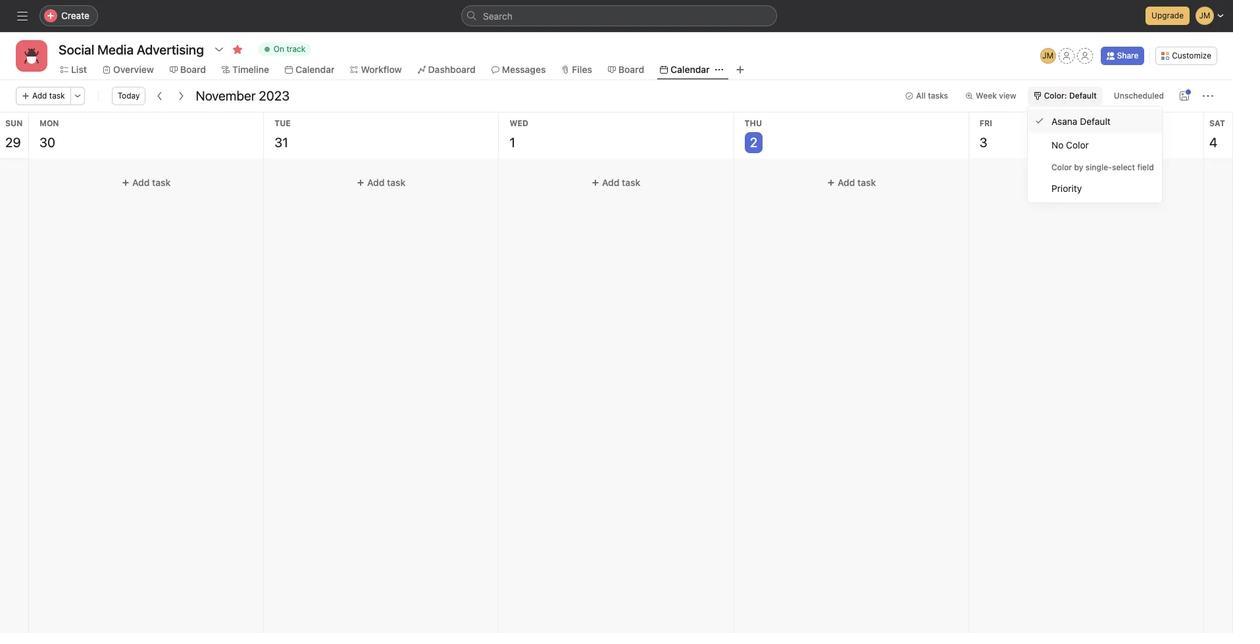 Task type: locate. For each thing, give the bounding box(es) containing it.
sun 29
[[5, 118, 23, 150]]

color by single-select field
[[1052, 163, 1154, 172]]

29
[[5, 135, 21, 150]]

color
[[1066, 139, 1089, 150], [1052, 163, 1072, 172]]

1 horizontal spatial calendar
[[671, 64, 710, 75]]

2 board link from the left
[[608, 63, 644, 77]]

2 calendar from the left
[[671, 64, 710, 75]]

create button
[[39, 5, 98, 26]]

previous week image
[[155, 91, 165, 101]]

unscheduled
[[1114, 91, 1164, 101]]

board right files
[[619, 64, 644, 75]]

week
[[976, 91, 997, 101]]

1 horizontal spatial more actions image
[[1203, 91, 1214, 101]]

calendar down 'track' in the left of the page
[[295, 64, 335, 75]]

no
[[1052, 139, 1064, 150]]

expand sidebar image
[[17, 11, 28, 21]]

bug image
[[24, 48, 39, 64]]

30
[[39, 135, 55, 150]]

calendar for second calendar link from the right
[[295, 64, 335, 75]]

2 calendar link from the left
[[660, 63, 710, 77]]

default inside asana default 'link'
[[1080, 115, 1111, 127]]

share
[[1117, 51, 1139, 61]]

0 vertical spatial default
[[1069, 91, 1097, 101]]

3
[[980, 135, 988, 150]]

calendar link left the 'tab actions' 'icon'
[[660, 63, 710, 77]]

31
[[275, 135, 288, 150]]

next week image
[[176, 91, 187, 101]]

wed 1
[[510, 118, 528, 150]]

add
[[32, 91, 47, 101], [132, 177, 150, 188], [367, 177, 385, 188], [602, 177, 620, 188], [837, 177, 855, 188], [1073, 177, 1090, 188]]

1 horizontal spatial board link
[[608, 63, 644, 77]]

color right no
[[1066, 139, 1089, 150]]

1 calendar from the left
[[295, 64, 335, 75]]

today
[[118, 91, 140, 101]]

more actions image down list link
[[73, 92, 81, 100]]

add task
[[32, 91, 65, 101], [132, 177, 171, 188], [367, 177, 406, 188], [602, 177, 641, 188], [837, 177, 876, 188], [1073, 177, 1111, 188]]

default inside color: default dropdown button
[[1069, 91, 1097, 101]]

thu
[[745, 118, 762, 128]]

default up "no color" link
[[1080, 115, 1111, 127]]

priority link
[[1028, 176, 1162, 200]]

tue 31
[[275, 118, 291, 150]]

messages link
[[491, 63, 546, 77]]

sat
[[1210, 118, 1225, 128]]

sun
[[5, 118, 23, 128]]

more actions image
[[1203, 91, 1214, 101], [73, 92, 81, 100]]

add task button
[[16, 87, 71, 105], [34, 171, 258, 195], [269, 171, 493, 195], [504, 171, 728, 195], [739, 171, 963, 195], [974, 171, 1198, 195]]

board up 'next week' icon
[[180, 64, 206, 75]]

fri
[[980, 118, 992, 128]]

view
[[999, 91, 1017, 101]]

None text field
[[55, 38, 207, 61]]

default up asana default on the right top
[[1069, 91, 1097, 101]]

single-
[[1086, 163, 1112, 172]]

customize
[[1172, 51, 1212, 61]]

overview
[[113, 64, 154, 75]]

0 horizontal spatial board
[[180, 64, 206, 75]]

tab actions image
[[715, 66, 723, 74]]

track
[[287, 44, 306, 54]]

remove from starred image
[[232, 44, 243, 55]]

calendar link down 'track' in the left of the page
[[285, 63, 335, 77]]

workflow link
[[350, 63, 402, 77]]

color: default button
[[1028, 87, 1103, 105]]

calendar link
[[285, 63, 335, 77], [660, 63, 710, 77]]

board link
[[170, 63, 206, 77], [608, 63, 644, 77]]

calendar left the 'tab actions' 'icon'
[[671, 64, 710, 75]]

default
[[1069, 91, 1097, 101], [1080, 115, 1111, 127]]

1 horizontal spatial calendar link
[[660, 63, 710, 77]]

overview link
[[103, 63, 154, 77]]

0 horizontal spatial calendar link
[[285, 63, 335, 77]]

board
[[180, 64, 206, 75], [619, 64, 644, 75]]

0 horizontal spatial calendar
[[295, 64, 335, 75]]

task
[[49, 91, 65, 101], [152, 177, 171, 188], [387, 177, 406, 188], [622, 177, 641, 188], [857, 177, 876, 188], [1092, 177, 1111, 188]]

1 horizontal spatial board
[[619, 64, 644, 75]]

customize button
[[1156, 47, 1217, 65]]

color: default
[[1044, 91, 1097, 101]]

1 calendar link from the left
[[285, 63, 335, 77]]

calendar for second calendar link from left
[[671, 64, 710, 75]]

1
[[510, 135, 515, 150]]

color:
[[1044, 91, 1067, 101]]

0 horizontal spatial board link
[[170, 63, 206, 77]]

field
[[1137, 163, 1154, 172]]

2023
[[259, 88, 290, 103]]

week view button
[[960, 87, 1022, 105]]

board link right files
[[608, 63, 644, 77]]

color left by
[[1052, 163, 1072, 172]]

upgrade
[[1152, 11, 1184, 20]]

all tasks button
[[900, 87, 954, 105]]

on
[[274, 44, 284, 54]]

all
[[916, 91, 926, 101]]

board link up 'next week' icon
[[170, 63, 206, 77]]

1 board from the left
[[180, 64, 206, 75]]

priority
[[1052, 183, 1082, 194]]

more actions image right save options image
[[1203, 91, 1214, 101]]

1 vertical spatial default
[[1080, 115, 1111, 127]]

Search tasks, projects, and more text field
[[461, 5, 777, 26]]

unscheduled button
[[1108, 87, 1170, 105]]

save options image
[[1179, 91, 1190, 101]]

files link
[[562, 63, 592, 77]]

calendar
[[295, 64, 335, 75], [671, 64, 710, 75]]

november
[[196, 88, 256, 103]]

messages
[[502, 64, 546, 75]]

tasks
[[928, 91, 948, 101]]

wed
[[510, 118, 528, 128]]



Task type: describe. For each thing, give the bounding box(es) containing it.
default for color: default
[[1069, 91, 1097, 101]]

thu 2
[[745, 118, 762, 150]]

on track button
[[252, 40, 317, 59]]

jm
[[1043, 51, 1054, 61]]

create
[[61, 10, 89, 21]]

mon 30
[[39, 118, 59, 150]]

asana default link
[[1028, 109, 1162, 133]]

0 vertical spatial color
[[1066, 139, 1089, 150]]

tue
[[275, 118, 291, 128]]

dashboard link
[[418, 63, 476, 77]]

2 board from the left
[[619, 64, 644, 75]]

1 board link from the left
[[170, 63, 206, 77]]

timeline link
[[222, 63, 269, 77]]

asana
[[1052, 115, 1078, 127]]

asana default
[[1052, 115, 1111, 127]]

all tasks
[[916, 91, 948, 101]]

timeline
[[232, 64, 269, 75]]

share button
[[1101, 47, 1145, 65]]

list
[[71, 64, 87, 75]]

fri 3
[[980, 118, 992, 150]]

dashboard
[[428, 64, 476, 75]]

select
[[1112, 163, 1135, 172]]

mon
[[39, 118, 59, 128]]

upgrade button
[[1146, 7, 1190, 25]]

show options image
[[214, 44, 224, 55]]

2
[[750, 135, 757, 150]]

no color link
[[1028, 133, 1162, 157]]

4
[[1210, 135, 1218, 150]]

by
[[1074, 163, 1084, 172]]

list link
[[61, 63, 87, 77]]

sat 4
[[1210, 118, 1225, 150]]

jm button
[[1040, 48, 1056, 64]]

no color
[[1052, 139, 1089, 150]]

today button
[[112, 87, 146, 105]]

november 2023
[[196, 88, 290, 103]]

0 horizontal spatial more actions image
[[73, 92, 81, 100]]

files
[[572, 64, 592, 75]]

default for asana default
[[1080, 115, 1111, 127]]

week view
[[976, 91, 1017, 101]]

1 vertical spatial color
[[1052, 163, 1072, 172]]

add tab image
[[735, 64, 745, 75]]

on track
[[274, 44, 306, 54]]

workflow
[[361, 64, 402, 75]]



Task type: vqa. For each thing, say whether or not it's contained in the screenshot.
default view
no



